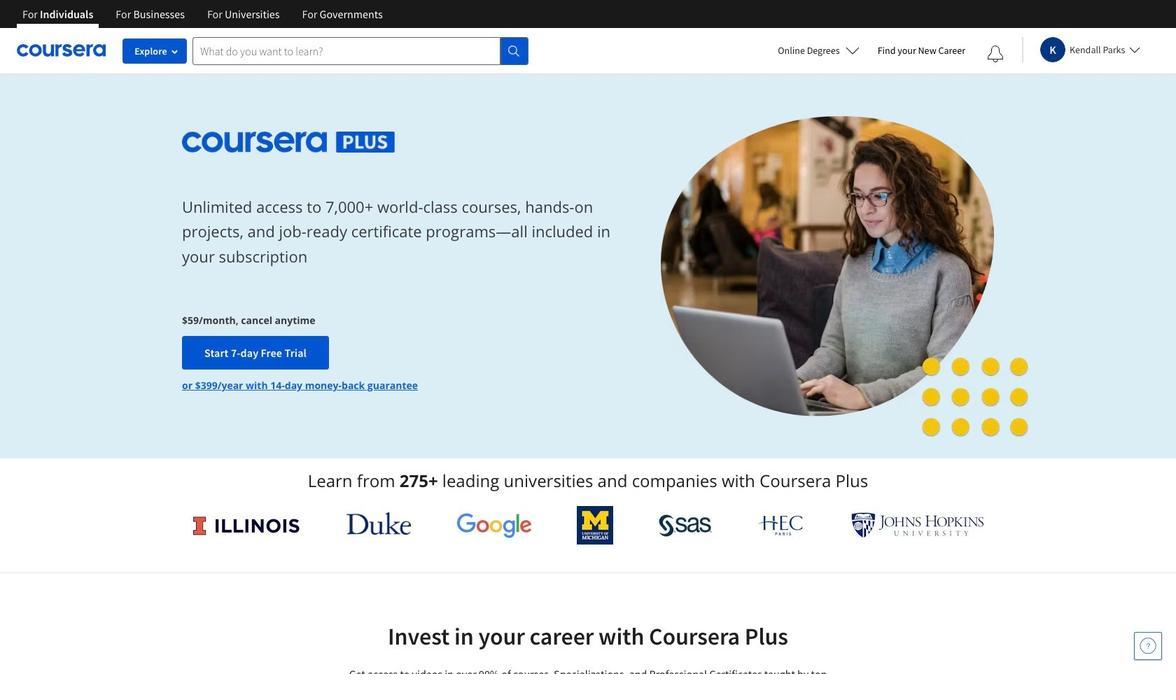 Task type: describe. For each thing, give the bounding box(es) containing it.
university of michigan image
[[577, 506, 614, 545]]

help center image
[[1140, 638, 1157, 655]]

banner navigation
[[11, 0, 394, 28]]



Task type: locate. For each thing, give the bounding box(es) containing it.
hec paris image
[[757, 511, 806, 540]]

None search field
[[193, 37, 529, 65]]

coursera plus image
[[182, 131, 395, 152]]

What do you want to learn? text field
[[193, 37, 501, 65]]

duke university image
[[346, 513, 411, 535]]

google image
[[456, 513, 532, 539]]

university of illinois at urbana-champaign image
[[192, 514, 301, 537]]

coursera image
[[17, 39, 106, 62]]

sas image
[[659, 514, 712, 537]]

johns hopkins university image
[[852, 513, 985, 539]]



Task type: vqa. For each thing, say whether or not it's contained in the screenshot.
Director,
no



